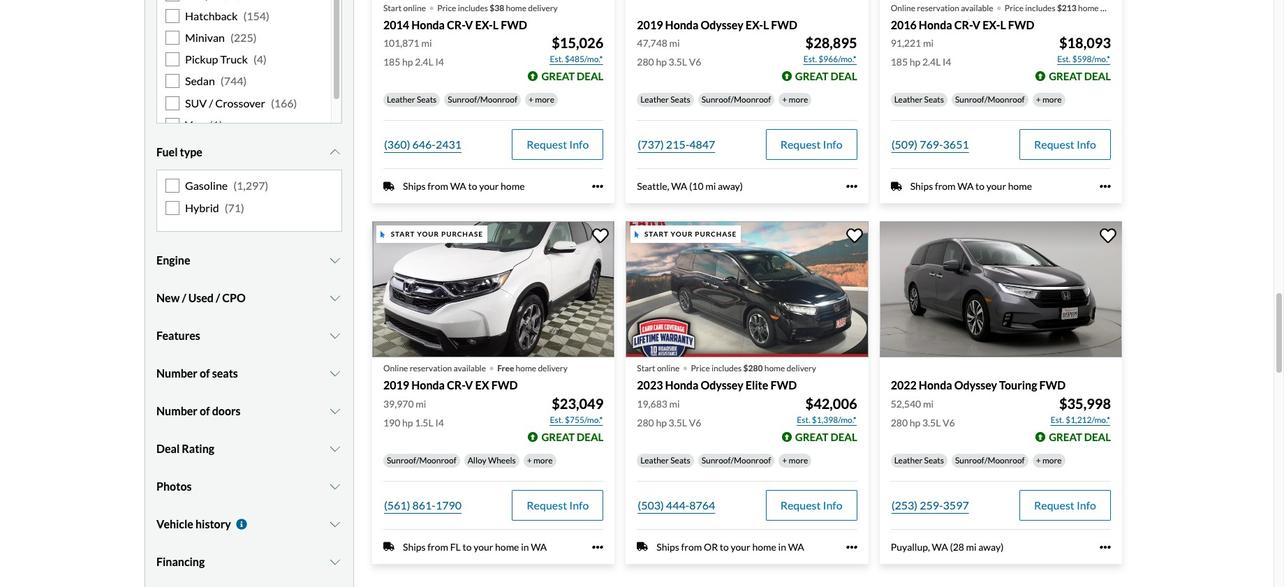 Task type: vqa. For each thing, say whether or not it's contained in the screenshot.
Odyssey
yes



Task type: locate. For each thing, give the bounding box(es) containing it.
request for $23,049
[[527, 498, 567, 512]]

great for $28,895
[[795, 70, 829, 83]]

truck image down (509)
[[891, 181, 902, 192]]

3 chevron down image from the top
[[328, 368, 342, 379]]

leather for $42,006
[[641, 455, 669, 465]]

more for $18,093
[[1042, 95, 1062, 105]]

online up 2014 at the left top of page
[[403, 3, 426, 13]]

2.4l inside 101,871 mi 185 hp 2.4l i4
[[415, 56, 433, 68]]

away) right (10
[[718, 180, 743, 192]]

v6 down 2022 honda odyssey touring fwd
[[943, 417, 955, 428]]

v6
[[689, 56, 701, 68], [689, 417, 701, 428], [943, 417, 955, 428]]

hp right 190
[[402, 417, 413, 428]]

hp down 101,871
[[402, 56, 413, 68]]

number of doors
[[156, 404, 241, 417]]

odyssey
[[701, 18, 743, 32], [701, 379, 743, 392], [954, 379, 997, 392]]

more right the wheels
[[533, 455, 553, 465]]

2 start your purchase from the left
[[645, 230, 737, 238]]

2 of from the top
[[200, 404, 210, 417]]

price inside start online · price includes $280 home delivery 2023 honda odyssey elite fwd
[[691, 363, 710, 374]]

2 in from the left
[[778, 541, 786, 553]]

hatchback
[[185, 9, 238, 22]]

v6 inside 47,748 mi 280 hp 3.5l v6
[[689, 56, 701, 68]]

· right the 2023
[[682, 354, 688, 379]]

ships right truck icon on the bottom of page
[[657, 541, 679, 553]]

i4 inside 101,871 mi 185 hp 2.4l i4
[[435, 56, 444, 68]]

est. inside $35,998 est. $1,212/mo.*
[[1051, 414, 1064, 425]]

ships for $18,093
[[910, 180, 933, 192]]

1 horizontal spatial 185
[[891, 56, 908, 68]]

ellipsis h image
[[592, 181, 604, 192], [846, 181, 857, 192], [1100, 181, 1111, 192], [592, 542, 604, 553], [846, 542, 857, 553]]

odyssey up 47,748 mi 280 hp 3.5l v6 in the top of the page
[[701, 18, 743, 32]]

or
[[704, 541, 718, 553]]

est. $598/mo.* button
[[1057, 53, 1111, 67]]

fl
[[450, 541, 461, 553]]

2022 honda odyssey touring fwd
[[891, 379, 1066, 392]]

2014
[[383, 18, 409, 32]]

est. inside "$15,026 est. $485/mo.*"
[[550, 54, 563, 65]]

0 horizontal spatial start your purchase
[[391, 230, 483, 238]]

info circle image
[[234, 519, 248, 530]]

1 vertical spatial chevron down image
[[328, 330, 342, 341]]

great down est. $485/mo.* button
[[541, 70, 575, 83]]

leather up the (503)
[[641, 455, 669, 465]]

hp for $35,998
[[910, 417, 920, 428]]

request info for $18,093
[[1034, 138, 1096, 151]]

3.5l down start online · price includes $280 home delivery 2023 honda odyssey elite fwd
[[669, 417, 687, 428]]

est. inside $42,006 est. $1,398/mo.*
[[797, 414, 810, 425]]

truck image
[[637, 541, 648, 552]]

2 185 from the left
[[891, 56, 908, 68]]

/ right new
[[182, 291, 186, 304]]

mi inside 101,871 mi 185 hp 2.4l i4
[[421, 37, 432, 49]]

great
[[541, 70, 575, 83], [795, 70, 829, 83], [1049, 70, 1082, 83], [541, 431, 575, 443], [795, 431, 829, 443], [1049, 431, 1082, 443]]

i4 for $23,049
[[435, 417, 444, 428]]

mi inside 19,683 mi 280 hp 3.5l v6
[[669, 398, 680, 410]]

mi for $35,998
[[923, 398, 934, 410]]

more down est. $485/mo.* button
[[535, 95, 554, 105]]

0 horizontal spatial price
[[437, 3, 456, 13]]

number up deal rating
[[156, 404, 198, 417]]

available up 2016 honda cr-v ex-l fwd
[[961, 3, 993, 13]]

doors
[[212, 404, 241, 417]]

1 vertical spatial online
[[383, 363, 408, 374]]

great down est. $966/mo.* button
[[795, 70, 829, 83]]

from down 3651
[[935, 180, 956, 192]]

to for $15,026
[[468, 180, 477, 192]]

deal down $485/mo.*
[[577, 70, 604, 83]]

honda
[[411, 18, 445, 32], [665, 18, 698, 32], [919, 18, 952, 32], [411, 379, 445, 392], [665, 379, 698, 392], [919, 379, 952, 392]]

from down 2431
[[428, 180, 448, 192]]

$42,006 est. $1,398/mo.*
[[797, 395, 857, 425]]

mi inside 91,221 mi 185 hp 2.4l i4
[[923, 37, 934, 49]]

hp down 47,748
[[656, 56, 667, 68]]

+ more down est. $1,212/mo.* button
[[1036, 455, 1062, 465]]

+ more down est. $966/mo.* button
[[782, 95, 808, 105]]

seats for $42,006
[[670, 455, 690, 465]]

includes for $18,093
[[1025, 3, 1055, 13]]

1 vertical spatial of
[[200, 404, 210, 417]]

in for ·
[[521, 541, 529, 553]]

sunroof/moonroof up 4847
[[702, 95, 771, 105]]

3.5l for $28,895
[[669, 56, 687, 68]]

your
[[479, 180, 499, 192], [987, 180, 1006, 192], [417, 230, 439, 238], [671, 230, 693, 238], [474, 541, 493, 553], [731, 541, 750, 553]]

3 l from the left
[[1000, 18, 1006, 32]]

seats up 769-
[[924, 95, 944, 105]]

chevron down image inside engine dropdown button
[[328, 255, 342, 266]]

1 of from the top
[[200, 366, 210, 380]]

2.4l down 2016 honda cr-v ex-l fwd
[[922, 56, 941, 68]]

mi
[[421, 37, 432, 49], [669, 37, 680, 49], [923, 37, 934, 49], [705, 180, 716, 192], [416, 398, 426, 410], [669, 398, 680, 410], [923, 398, 934, 410], [966, 541, 977, 553]]

to
[[468, 180, 477, 192], [976, 180, 985, 192], [463, 541, 472, 553], [720, 541, 729, 553]]

mi for $23,049
[[416, 398, 426, 410]]

request info for $23,049
[[527, 498, 589, 512]]

est. for $35,998
[[1051, 414, 1064, 425]]

est. inside $23,049 est. $755/mo.*
[[550, 414, 563, 425]]

1 ex- from the left
[[475, 18, 493, 32]]

+ more
[[529, 95, 554, 105], [782, 95, 808, 105], [1036, 95, 1062, 105], [527, 455, 553, 465], [782, 455, 808, 465], [1036, 455, 1062, 465]]

1 start your purchase from the left
[[391, 230, 483, 238]]

0 horizontal spatial 2019
[[383, 379, 409, 392]]

v6 inside 19,683 mi 280 hp 3.5l v6
[[689, 417, 701, 428]]

great down est. $598/mo.* "button"
[[1049, 70, 1082, 83]]

v down price includes $38 home delivery
[[465, 18, 473, 32]]

honda for 2016
[[919, 18, 952, 32]]

from for $15,026
[[428, 180, 448, 192]]

(253) 259-3597
[[891, 498, 969, 512]]

start your purchase right mouse pointer image
[[391, 230, 483, 238]]

ships from or to your home in wa
[[657, 541, 804, 553]]

v left ex
[[465, 379, 473, 392]]

2 ships from wa to your home from the left
[[910, 180, 1032, 192]]

hp inside 47,748 mi 280 hp 3.5l v6
[[656, 56, 667, 68]]

leather seats up (360) 646-2431
[[387, 95, 437, 105]]

185 inside 91,221 mi 185 hp 2.4l i4
[[891, 56, 908, 68]]

chevron down image inside new / used / cpo dropdown button
[[328, 292, 342, 304]]

est. down the $28,895
[[804, 54, 817, 65]]

280 inside 47,748 mi 280 hp 3.5l v6
[[637, 56, 654, 68]]

$15,026 est. $485/mo.*
[[550, 34, 604, 65]]

0 horizontal spatial ·
[[489, 354, 494, 379]]

i4 for $15,026
[[435, 56, 444, 68]]

1 l from the left
[[493, 18, 499, 32]]

1 horizontal spatial reservation
[[917, 3, 959, 13]]

online inside online reservation available · free home delivery 2019 honda cr-v ex fwd
[[383, 363, 408, 374]]

hp inside 19,683 mi 280 hp 3.5l v6
[[656, 417, 667, 428]]

deal down "$1,398/mo.*"
[[831, 431, 857, 443]]

leather seats up (503) 444-8764
[[641, 455, 690, 465]]

online for online reservation available · free home delivery 2019 honda cr-v ex fwd
[[383, 363, 408, 374]]

reservation for online reservation available
[[917, 3, 959, 13]]

est. $755/mo.* button
[[549, 413, 604, 427]]

chevron down image for number of doors
[[328, 406, 342, 417]]

3 ex- from the left
[[983, 18, 1000, 32]]

hp inside 101,871 mi 185 hp 2.4l i4
[[402, 56, 413, 68]]

est. down $23,049
[[550, 414, 563, 425]]

online reservation available · free home delivery 2019 honda cr-v ex fwd
[[383, 354, 568, 392]]

0 horizontal spatial online
[[383, 363, 408, 374]]

(737) 215-4847
[[638, 138, 715, 151]]

truck image down (360)
[[383, 181, 395, 192]]

honda down online reservation available
[[919, 18, 952, 32]]

3 chevron down image from the top
[[328, 406, 342, 417]]

2 horizontal spatial includes
[[1025, 3, 1055, 13]]

/ left cpo
[[216, 291, 220, 304]]

seats up 646-
[[417, 95, 437, 105]]

delivery up $42,006
[[787, 363, 816, 374]]

start up 2014 at the left top of page
[[383, 3, 402, 13]]

1 horizontal spatial start your purchase
[[645, 230, 737, 238]]

purchase for price
[[695, 230, 737, 238]]

1 horizontal spatial available
[[961, 3, 993, 13]]

start your purchase down seattle, wa (10 mi away)
[[645, 230, 737, 238]]

0 vertical spatial online
[[891, 3, 915, 13]]

mi inside 39,970 mi 190 hp 1.5l i4
[[416, 398, 426, 410]]

2 vertical spatial chevron down image
[[328, 368, 342, 379]]

est. inside $18,093 est. $598/mo.*
[[1057, 54, 1071, 65]]

1 horizontal spatial /
[[209, 96, 213, 109]]

2023
[[637, 379, 663, 392]]

chevron down image inside number of doors dropdown button
[[328, 406, 342, 417]]

1 chevron down image from the top
[[328, 147, 342, 158]]

$485/mo.*
[[565, 54, 603, 65]]

includes
[[458, 3, 488, 13], [1025, 3, 1055, 13], [712, 363, 742, 374]]

seats for $15,026
[[417, 95, 437, 105]]

(503) 444-8764 button
[[637, 490, 716, 521]]

ex- for $18,093
[[983, 18, 1000, 32]]

(10
[[689, 180, 704, 192]]

away) right (28
[[979, 541, 1004, 553]]

(71)
[[225, 201, 244, 214]]

odyssey left touring on the bottom right of page
[[954, 379, 997, 392]]

190
[[383, 417, 400, 428]]

online reservation available
[[891, 3, 993, 13]]

0 horizontal spatial away)
[[718, 180, 743, 192]]

chevron down image inside fuel type dropdown button
[[328, 147, 342, 158]]

3.5l inside 19,683 mi 280 hp 3.5l v6
[[669, 417, 687, 428]]

280 inside 52,540 mi 280 hp 3.5l v6
[[891, 417, 908, 428]]

+ more right the wheels
[[527, 455, 553, 465]]

2019
[[637, 18, 663, 32], [383, 379, 409, 392]]

2019 honda odyssey ex-l fwd
[[637, 18, 797, 32]]

reservation up 2016 honda cr-v ex-l fwd
[[917, 3, 959, 13]]

wheels
[[488, 455, 516, 465]]

info for $23,049
[[569, 498, 589, 512]]

0 horizontal spatial 2.4l
[[415, 56, 433, 68]]

hp
[[402, 56, 413, 68], [656, 56, 667, 68], [910, 56, 920, 68], [402, 417, 413, 428], [656, 417, 667, 428], [910, 417, 920, 428]]

0 vertical spatial online
[[403, 3, 426, 13]]

0 horizontal spatial purchase
[[441, 230, 483, 238]]

seats up 444-
[[670, 455, 690, 465]]

start inside start online · price includes $280 home delivery 2023 honda odyssey elite fwd
[[637, 363, 655, 374]]

mi for $42,006
[[669, 398, 680, 410]]

deal rating
[[156, 442, 214, 455]]

more for $15,026
[[535, 95, 554, 105]]

more for $23,049
[[533, 455, 553, 465]]

great down est. $755/mo.* button
[[541, 431, 575, 443]]

est. $485/mo.* button
[[549, 53, 604, 67]]

ships from wa to your home for $18,093
[[910, 180, 1032, 192]]

est. inside $28,895 est. $966/mo.*
[[804, 54, 817, 65]]

great for $23,049
[[541, 431, 575, 443]]

1 vertical spatial reservation
[[410, 363, 452, 374]]

i4
[[435, 56, 444, 68], [943, 56, 951, 68], [435, 417, 444, 428]]

l for $15,026
[[493, 18, 499, 32]]

3.5l inside 47,748 mi 280 hp 3.5l v6
[[669, 56, 687, 68]]

v inside online reservation available · free home delivery 2019 honda cr-v ex fwd
[[465, 379, 473, 392]]

honda for 2014
[[411, 18, 445, 32]]

1 horizontal spatial price
[[691, 363, 710, 374]]

2 number from the top
[[156, 404, 198, 417]]

available inside online reservation available · free home delivery 2019 honda cr-v ex fwd
[[454, 363, 486, 374]]

101,871 mi 185 hp 2.4l i4
[[383, 37, 444, 68]]

truck image
[[383, 181, 395, 192], [891, 181, 902, 192], [383, 541, 395, 552]]

hp inside 52,540 mi 280 hp 3.5l v6
[[910, 417, 920, 428]]

0 vertical spatial 2019
[[637, 18, 663, 32]]

includes left $38
[[458, 3, 488, 13]]

chevron down image inside the financing dropdown button
[[328, 556, 342, 568]]

odyssey for $28,895
[[701, 18, 743, 32]]

seats
[[212, 366, 238, 380]]

2019 up 47,748
[[637, 18, 663, 32]]

number
[[156, 366, 198, 380], [156, 404, 198, 417]]

1 horizontal spatial includes
[[712, 363, 742, 374]]

sunroof/moonroof
[[448, 95, 517, 105], [702, 95, 771, 105], [955, 95, 1025, 105], [387, 455, 456, 465], [702, 455, 771, 465], [955, 455, 1025, 465]]

chevron down image
[[328, 255, 342, 266], [328, 330, 342, 341], [328, 368, 342, 379]]

leather
[[387, 95, 415, 105], [641, 95, 669, 105], [894, 95, 923, 105], [641, 455, 669, 465], [894, 455, 923, 465]]

chevron down image
[[328, 147, 342, 158], [328, 292, 342, 304], [328, 406, 342, 417], [328, 443, 342, 454], [328, 481, 342, 492], [328, 519, 342, 530], [328, 556, 342, 568]]

0 vertical spatial away)
[[718, 180, 743, 192]]

price for $18,093
[[1005, 3, 1024, 13]]

6 chevron down image from the top
[[328, 519, 342, 530]]

3651
[[943, 138, 969, 151]]

chevron down image inside number of seats dropdown button
[[328, 368, 342, 379]]

0 vertical spatial of
[[200, 366, 210, 380]]

purchase
[[441, 230, 483, 238], [695, 230, 737, 238]]

truck image for $15,026
[[383, 181, 395, 192]]

·
[[489, 354, 494, 379], [682, 354, 688, 379]]

start up the 2023
[[637, 363, 655, 374]]

info
[[569, 138, 589, 151], [823, 138, 843, 151], [1077, 138, 1096, 151], [569, 498, 589, 512], [823, 498, 843, 512], [1077, 498, 1096, 512]]

price up 2014 honda cr-v ex-l fwd
[[437, 3, 456, 13]]

0 horizontal spatial l
[[493, 18, 499, 32]]

0 vertical spatial reservation
[[917, 3, 959, 13]]

1 horizontal spatial l
[[763, 18, 769, 32]]

2.4l inside 91,221 mi 185 hp 2.4l i4
[[922, 56, 941, 68]]

honda up 39,970 mi 190 hp 1.5l i4
[[411, 379, 445, 392]]

great deal down est. $1,398/mo.* button
[[795, 431, 857, 443]]

price
[[437, 3, 456, 13], [1005, 3, 1024, 13], [691, 363, 710, 374]]

honda for 2022
[[919, 379, 952, 392]]

4 chevron down image from the top
[[328, 443, 342, 454]]

great deal
[[541, 70, 604, 83], [795, 70, 857, 83], [1049, 70, 1111, 83], [541, 431, 604, 443], [795, 431, 857, 443], [1049, 431, 1111, 443]]

1 number from the top
[[156, 366, 198, 380]]

hp for $28,895
[[656, 56, 667, 68]]

great deal for $35,998
[[1049, 431, 1111, 443]]

3.5l for $35,998
[[922, 417, 941, 428]]

hybrid
[[185, 201, 219, 214]]

280 for $28,895
[[637, 56, 654, 68]]

19,683
[[637, 398, 667, 410]]

available for online reservation available
[[961, 3, 993, 13]]

mi right (28
[[966, 541, 977, 553]]

i4 down 2014 honda cr-v ex-l fwd
[[435, 56, 444, 68]]

(1)
[[209, 118, 223, 131]]

0 horizontal spatial online
[[403, 3, 426, 13]]

2 horizontal spatial price
[[1005, 3, 1024, 13]]

black 2023 honda odyssey elite fwd minivan front-wheel drive automatic image
[[626, 221, 868, 358]]

1 ships from wa to your home from the left
[[403, 180, 525, 192]]

deal down $755/mo.*
[[577, 431, 604, 443]]

2 · from the left
[[682, 354, 688, 379]]

2019 inside online reservation available · free home delivery 2019 honda cr-v ex fwd
[[383, 379, 409, 392]]

52,540 mi 280 hp 3.5l v6
[[891, 398, 955, 428]]

of for seats
[[200, 366, 210, 380]]

1 2.4l from the left
[[415, 56, 433, 68]]

0 horizontal spatial in
[[521, 541, 529, 553]]

39,970
[[383, 398, 414, 410]]

1 vertical spatial 2019
[[383, 379, 409, 392]]

v6 for $35,998
[[943, 417, 955, 428]]

2 horizontal spatial ex-
[[983, 18, 1000, 32]]

1 vertical spatial number
[[156, 404, 198, 417]]

odyssey inside start online · price includes $280 home delivery 2023 honda odyssey elite fwd
[[701, 379, 743, 392]]

1 horizontal spatial purchase
[[695, 230, 737, 238]]

2 purchase from the left
[[695, 230, 737, 238]]

new / used / cpo button
[[156, 281, 342, 315]]

mouse pointer image
[[635, 231, 639, 238]]

ships down (509) 769-3651 button on the right of the page
[[910, 180, 933, 192]]

est. left "$1,398/mo.*"
[[797, 414, 810, 425]]

$280
[[743, 363, 763, 374]]

1 horizontal spatial ships from wa to your home
[[910, 180, 1032, 192]]

1 horizontal spatial online
[[891, 3, 915, 13]]

delivery inside online reservation available · free home delivery 2019 honda cr-v ex fwd
[[538, 363, 568, 374]]

280 down 52,540
[[891, 417, 908, 428]]

request for $18,093
[[1034, 138, 1074, 151]]

delivery up $23,049
[[538, 363, 568, 374]]

1 horizontal spatial in
[[778, 541, 786, 553]]

1 horizontal spatial away)
[[979, 541, 1004, 553]]

$1,398/mo.*
[[812, 414, 857, 425]]

hp inside 91,221 mi 185 hp 2.4l i4
[[910, 56, 920, 68]]

1 185 from the left
[[383, 56, 400, 68]]

reservation inside online reservation available · free home delivery 2019 honda cr-v ex fwd
[[410, 363, 452, 374]]

mi inside 52,540 mi 280 hp 3.5l v6
[[923, 398, 934, 410]]

(253) 259-3597 button
[[891, 490, 970, 521]]

646-
[[412, 138, 436, 151]]

$28,895 est. $966/mo.*
[[804, 34, 857, 65]]

1 vertical spatial online
[[657, 363, 680, 374]]

price left the $213
[[1005, 3, 1024, 13]]

1 in from the left
[[521, 541, 529, 553]]

/ right suv
[[209, 96, 213, 109]]

chevron down image inside photos dropdown button
[[328, 481, 342, 492]]

great for $42,006
[[795, 431, 829, 443]]

1 horizontal spatial online
[[657, 363, 680, 374]]

0 horizontal spatial ex-
[[475, 18, 493, 32]]

online up 2016 on the right of the page
[[891, 3, 915, 13]]

0 horizontal spatial ships from wa to your home
[[403, 180, 525, 192]]

info for $15,026
[[569, 138, 589, 151]]

more
[[535, 95, 554, 105], [789, 95, 808, 105], [1042, 95, 1062, 105], [533, 455, 553, 465], [789, 455, 808, 465], [1042, 455, 1062, 465]]

i4 down 2016 honda cr-v ex-l fwd
[[943, 56, 951, 68]]

1 chevron down image from the top
[[328, 255, 342, 266]]

chevron down image for fuel type
[[328, 147, 342, 158]]

honda up 19,683 mi 280 hp 3.5l v6
[[665, 379, 698, 392]]

request info button
[[512, 129, 604, 160], [766, 129, 857, 160], [1019, 129, 1111, 160], [512, 490, 604, 521], [766, 490, 857, 521], [1019, 490, 1111, 521]]

more down est. $966/mo.* button
[[789, 95, 808, 105]]

from
[[428, 180, 448, 192], [935, 180, 956, 192], [428, 541, 448, 553], [681, 541, 702, 553]]

seattle, wa (10 mi away)
[[637, 180, 743, 192]]

1 purchase from the left
[[441, 230, 483, 238]]

chevron down image inside deal rating dropdown button
[[328, 443, 342, 454]]

cr- left ex
[[447, 379, 465, 392]]

2 chevron down image from the top
[[328, 330, 342, 341]]

1 vertical spatial away)
[[979, 541, 1004, 553]]

home inside online reservation available · free home delivery 2019 honda cr-v ex fwd
[[516, 363, 536, 374]]

0 vertical spatial available
[[961, 3, 993, 13]]

i4 inside 39,970 mi 190 hp 1.5l i4
[[435, 417, 444, 428]]

hp down 91,221
[[910, 56, 920, 68]]

great deal for $28,895
[[795, 70, 857, 83]]

great deal for $18,093
[[1049, 70, 1111, 83]]

2 horizontal spatial l
[[1000, 18, 1006, 32]]

mi inside 47,748 mi 280 hp 3.5l v6
[[669, 37, 680, 49]]

includes left the $280
[[712, 363, 742, 374]]

deal down $966/mo.*
[[831, 70, 857, 83]]

reservation up '39,970'
[[410, 363, 452, 374]]

ships from wa to your home
[[403, 180, 525, 192], [910, 180, 1032, 192]]

online up the 2023
[[657, 363, 680, 374]]

hp inside 39,970 mi 190 hp 1.5l i4
[[402, 417, 413, 428]]

great deal for $42,006
[[795, 431, 857, 443]]

2 2.4l from the left
[[922, 56, 941, 68]]

0 horizontal spatial /
[[182, 291, 186, 304]]

ships for $42,006
[[657, 541, 679, 553]]

from for $23,049
[[428, 541, 448, 553]]

deal for $23,049
[[577, 431, 604, 443]]

deal down $598/mo.*
[[1084, 70, 1111, 83]]

(503) 444-8764
[[638, 498, 715, 512]]

home
[[506, 3, 526, 13], [1078, 3, 1099, 13], [501, 180, 525, 192], [1008, 180, 1032, 192], [516, 363, 536, 374], [764, 363, 785, 374], [495, 541, 519, 553], [752, 541, 776, 553]]

sunroof/moonroof up 2431
[[448, 95, 517, 105]]

est. for $23,049
[[550, 414, 563, 425]]

alloy
[[468, 455, 486, 465]]

1 vertical spatial available
[[454, 363, 486, 374]]

0 horizontal spatial available
[[454, 363, 486, 374]]

cr- for $18,093
[[954, 18, 973, 32]]

0 horizontal spatial 185
[[383, 56, 400, 68]]

used
[[188, 291, 214, 304]]

0 vertical spatial chevron down image
[[328, 255, 342, 266]]

start your purchase
[[391, 230, 483, 238], [645, 230, 737, 238]]

280 inside 19,683 mi 280 hp 3.5l v6
[[637, 417, 654, 428]]

mi for $18,093
[[923, 37, 934, 49]]

request info button for $18,093
[[1019, 129, 1111, 160]]

v6 down 2019 honda odyssey ex-l fwd
[[689, 56, 701, 68]]

7 chevron down image from the top
[[328, 556, 342, 568]]

price left the $280
[[691, 363, 710, 374]]

/ for used
[[182, 291, 186, 304]]

1 horizontal spatial 2.4l
[[922, 56, 941, 68]]

leather seats up (253) 259-3597
[[894, 455, 944, 465]]

includes for $15,026
[[458, 3, 488, 13]]

of for doors
[[200, 404, 210, 417]]

280 for $35,998
[[891, 417, 908, 428]]

ships down (360) 646-2431 button on the left top
[[403, 180, 426, 192]]

ships
[[403, 180, 426, 192], [910, 180, 933, 192], [403, 541, 426, 553], [657, 541, 679, 553]]

hp for $23,049
[[402, 417, 413, 428]]

delivery inside start online · price includes $280 home delivery 2023 honda odyssey elite fwd
[[787, 363, 816, 374]]

online up '39,970'
[[383, 363, 408, 374]]

seats
[[417, 95, 437, 105], [670, 95, 690, 105], [924, 95, 944, 105], [670, 455, 690, 465], [924, 455, 944, 465]]

hp for $18,093
[[910, 56, 920, 68]]

0 horizontal spatial includes
[[458, 3, 488, 13]]

hp down 52,540
[[910, 417, 920, 428]]

v6 down start online · price includes $280 home delivery 2023 honda odyssey elite fwd
[[689, 417, 701, 428]]

great deal down est. $1,212/mo.* button
[[1049, 431, 1111, 443]]

5 chevron down image from the top
[[328, 481, 342, 492]]

deal
[[577, 70, 604, 83], [831, 70, 857, 83], [1084, 70, 1111, 83], [577, 431, 604, 443], [831, 431, 857, 443], [1084, 431, 1111, 443]]

3.5l inside 52,540 mi 280 hp 3.5l v6
[[922, 417, 941, 428]]

delivery up $18,093 in the top right of the page
[[1100, 3, 1130, 13]]

2 chevron down image from the top
[[328, 292, 342, 304]]

chevron down image inside 'features' dropdown button
[[328, 330, 342, 341]]

hp down 19,683 at the bottom of the page
[[656, 417, 667, 428]]

ships from wa to your home down 2431
[[403, 180, 525, 192]]

vehicle history button
[[156, 507, 342, 542]]

(253)
[[891, 498, 918, 512]]

online inside start online · price includes $280 home delivery 2023 honda odyssey elite fwd
[[657, 363, 680, 374]]

$966/mo.*
[[819, 54, 857, 65]]

861-
[[412, 498, 436, 512]]

ellipsis h image for $18,093
[[1100, 181, 1111, 192]]

(4)
[[253, 52, 267, 66]]

est. $1,212/mo.* button
[[1050, 413, 1111, 427]]

185 inside 101,871 mi 185 hp 2.4l i4
[[383, 56, 400, 68]]

0 horizontal spatial reservation
[[410, 363, 452, 374]]

1 · from the left
[[489, 354, 494, 379]]

great deal down est. $485/mo.* button
[[541, 70, 604, 83]]

reservation for online reservation available · free home delivery 2019 honda cr-v ex fwd
[[410, 363, 452, 374]]

to for $23,049
[[463, 541, 472, 553]]

280 down 19,683 at the bottom of the page
[[637, 417, 654, 428]]

ellipsis h image
[[1100, 542, 1111, 553]]

available
[[961, 3, 993, 13], [454, 363, 486, 374]]

mouse pointer image
[[381, 231, 385, 238]]

+ more down est. $1,398/mo.* button
[[782, 455, 808, 465]]

great down est. $1,212/mo.* button
[[1049, 431, 1082, 443]]

from left fl
[[428, 541, 448, 553]]

request for $42,006
[[780, 498, 821, 512]]

1 horizontal spatial ex-
[[746, 18, 763, 32]]

cr- down price includes $38 home delivery
[[447, 18, 465, 32]]

0 vertical spatial number
[[156, 366, 198, 380]]

sedan
[[185, 74, 215, 88]]

(509) 769-3651 button
[[891, 129, 970, 160]]

1 horizontal spatial ·
[[682, 354, 688, 379]]

i4 inside 91,221 mi 185 hp 2.4l i4
[[943, 56, 951, 68]]

mi right 52,540
[[923, 398, 934, 410]]

· left free
[[489, 354, 494, 379]]

v6 inside 52,540 mi 280 hp 3.5l v6
[[943, 417, 955, 428]]



Task type: describe. For each thing, give the bounding box(es) containing it.
· inside start online · price includes $280 home delivery 2023 honda odyssey elite fwd
[[682, 354, 688, 379]]

2014 honda cr-v ex-l fwd
[[383, 18, 527, 32]]

est. $1,398/mo.* button
[[796, 413, 857, 427]]

$35,998
[[1059, 395, 1111, 412]]

deal for $28,895
[[831, 70, 857, 83]]

gasoline
[[185, 179, 228, 192]]

in for price
[[778, 541, 786, 553]]

2.4l for $18,093
[[922, 56, 941, 68]]

leather seats for $42,006
[[641, 455, 690, 465]]

new
[[156, 291, 180, 304]]

52,540
[[891, 398, 921, 410]]

(360) 646-2431 button
[[383, 129, 462, 160]]

pickup truck (4)
[[185, 52, 267, 66]]

39,970 mi 190 hp 1.5l i4
[[383, 398, 444, 428]]

chevron down image for number of seats
[[328, 368, 342, 379]]

sunroof/moonroof up 3651
[[955, 95, 1025, 105]]

elite
[[746, 379, 768, 392]]

free
[[497, 363, 514, 374]]

deal for $35,998
[[1084, 431, 1111, 443]]

sedan (744)
[[185, 74, 247, 88]]

ex- for $15,026
[[475, 18, 493, 32]]

4847
[[689, 138, 715, 151]]

request info button for $15,026
[[512, 129, 604, 160]]

chevron down image inside vehicle history dropdown button
[[328, 519, 342, 530]]

1 horizontal spatial 2019
[[637, 18, 663, 32]]

91,221 mi 185 hp 2.4l i4
[[891, 37, 951, 68]]

financing button
[[156, 545, 342, 579]]

minivan (225)
[[185, 31, 257, 44]]

honda inside online reservation available · free home delivery 2019 honda cr-v ex fwd
[[411, 379, 445, 392]]

2 ex- from the left
[[746, 18, 763, 32]]

request info for $42,006
[[780, 498, 843, 512]]

185 for $18,093
[[891, 56, 908, 68]]

v6 for $28,895
[[689, 56, 701, 68]]

online for online reservation available
[[891, 3, 915, 13]]

$23,049
[[552, 395, 604, 412]]

features
[[156, 329, 200, 342]]

$213
[[1057, 3, 1077, 13]]

more down est. $1,212/mo.* button
[[1042, 455, 1062, 465]]

platinum white pearl 2019 honda cr-v ex fwd suv / crossover front-wheel drive continuously variable transmission image
[[372, 221, 615, 358]]

cr- for $15,026
[[447, 18, 465, 32]]

ellipsis h image for $42,006
[[846, 542, 857, 553]]

est. for $42,006
[[797, 414, 810, 425]]

chevron down image for features
[[328, 330, 342, 341]]

v6 for $42,006
[[689, 417, 701, 428]]

puyallup, wa (28 mi away)
[[891, 541, 1004, 553]]

your for $15,026
[[479, 180, 499, 192]]

2431
[[436, 138, 462, 151]]

444-
[[666, 498, 689, 512]]

from for $18,093
[[935, 180, 956, 192]]

info for $18,093
[[1077, 138, 1096, 151]]

fuel
[[156, 146, 178, 159]]

hybrid (71)
[[185, 201, 244, 214]]

features button
[[156, 318, 342, 353]]

(154)
[[243, 9, 269, 22]]

history
[[195, 517, 231, 531]]

3597
[[943, 498, 969, 512]]

truck image for $23,049
[[383, 541, 395, 552]]

seats up 259-
[[924, 455, 944, 465]]

est. for $15,026
[[550, 54, 563, 65]]

v for $15,026
[[465, 18, 473, 32]]

seats up 215-
[[670, 95, 690, 105]]

honda for 2019
[[665, 18, 698, 32]]

+ for $23,049
[[527, 455, 532, 465]]

number for number of seats
[[156, 366, 198, 380]]

hp for $42,006
[[656, 417, 667, 428]]

hatchback (154)
[[185, 9, 269, 22]]

your for $18,093
[[987, 180, 1006, 192]]

online for start online
[[403, 3, 426, 13]]

ships from fl to your home in wa
[[403, 541, 547, 553]]

(561)
[[384, 498, 410, 512]]

deal for $42,006
[[831, 431, 857, 443]]

leather up (737)
[[641, 95, 669, 105]]

101,871
[[383, 37, 419, 49]]

/ for crossover
[[209, 96, 213, 109]]

ellipsis h image for $15,026
[[592, 181, 604, 192]]

minivan
[[185, 31, 225, 44]]

truck image for $18,093
[[891, 181, 902, 192]]

honda inside start online · price includes $280 home delivery 2023 honda odyssey elite fwd
[[665, 379, 698, 392]]

touring
[[999, 379, 1037, 392]]

2022
[[891, 379, 917, 392]]

2016
[[891, 18, 917, 32]]

leather seats for $18,093
[[894, 95, 944, 105]]

(1,297)
[[233, 179, 268, 192]]

(28
[[950, 541, 964, 553]]

leather up (253)
[[894, 455, 923, 465]]

$35,998 est. $1,212/mo.*
[[1051, 395, 1111, 425]]

new / used / cpo
[[156, 291, 246, 304]]

request info for $15,026
[[527, 138, 589, 151]]

includes inside start online · price includes $280 home delivery 2023 honda odyssey elite fwd
[[712, 363, 742, 374]]

great for $15,026
[[541, 70, 575, 83]]

$18,093 est. $598/mo.*
[[1057, 34, 1111, 65]]

1.5l
[[415, 417, 433, 428]]

cpo
[[222, 291, 246, 304]]

start right mouse pointer icon
[[645, 230, 669, 238]]

pickup
[[185, 52, 218, 66]]

available for online reservation available · free home delivery 2019 honda cr-v ex fwd
[[454, 363, 486, 374]]

to for $18,093
[[976, 180, 985, 192]]

· inside online reservation available · free home delivery 2019 honda cr-v ex fwd
[[489, 354, 494, 379]]

2.4l for $15,026
[[415, 56, 433, 68]]

2 horizontal spatial /
[[216, 291, 220, 304]]

+ more for $42,006
[[782, 455, 808, 465]]

home inside start online · price includes $280 home delivery 2023 honda odyssey elite fwd
[[764, 363, 785, 374]]

great deal for $23,049
[[541, 431, 604, 443]]

(503)
[[638, 498, 664, 512]]

fwd inside online reservation available · free home delivery 2019 honda cr-v ex fwd
[[491, 379, 518, 392]]

leather for $15,026
[[387, 95, 415, 105]]

to for $42,006
[[720, 541, 729, 553]]

$18,093
[[1059, 34, 1111, 51]]

+ for $18,093
[[1036, 95, 1041, 105]]

crossover
[[215, 96, 265, 109]]

fwd inside start online · price includes $280 home delivery 2023 honda odyssey elite fwd
[[770, 379, 797, 392]]

$15,026
[[552, 34, 604, 51]]

delivery right $38
[[528, 3, 558, 13]]

online for start online · price includes $280 home delivery 2023 honda odyssey elite fwd
[[657, 363, 680, 374]]

start right mouse pointer image
[[391, 230, 415, 238]]

gray 2022 honda odyssey touring fwd minivan front-wheel drive automatic image
[[880, 221, 1122, 358]]

seats for $18,093
[[924, 95, 944, 105]]

259-
[[920, 498, 943, 512]]

sunroof/moonroof down the 1.5l
[[387, 455, 456, 465]]

91,221
[[891, 37, 921, 49]]

l for $18,093
[[1000, 18, 1006, 32]]

start online · price includes $280 home delivery 2023 honda odyssey elite fwd
[[637, 354, 816, 392]]

odyssey for $35,998
[[954, 379, 997, 392]]

mi right (10
[[705, 180, 716, 192]]

$598/mo.*
[[1072, 54, 1110, 65]]

8764
[[689, 498, 715, 512]]

engine
[[156, 253, 190, 267]]

request info button for $23,049
[[512, 490, 604, 521]]

+ for $42,006
[[782, 455, 787, 465]]

financing
[[156, 555, 205, 568]]

(225)
[[230, 31, 257, 44]]

sunroof/moonroof up 3597
[[955, 455, 1025, 465]]

hp for $15,026
[[402, 56, 413, 68]]

chevron down image for engine
[[328, 255, 342, 266]]

185 for $15,026
[[383, 56, 400, 68]]

great deal for $15,026
[[541, 70, 604, 83]]

$755/mo.*
[[565, 414, 603, 425]]

mi for $28,895
[[669, 37, 680, 49]]

vehicle
[[156, 517, 193, 531]]

2 l from the left
[[763, 18, 769, 32]]

request for $15,026
[[527, 138, 567, 151]]

price includes $213 home delivery
[[1005, 3, 1130, 13]]

215-
[[666, 138, 689, 151]]

vehicle history
[[156, 517, 231, 531]]

$1,212/mo.*
[[1066, 414, 1110, 425]]

+ for $15,026
[[529, 95, 533, 105]]

seattle,
[[637, 180, 669, 192]]

(360)
[[384, 138, 410, 151]]

truck
[[220, 52, 248, 66]]

leather seats up the (737) 215-4847
[[641, 95, 690, 105]]

price for $15,026
[[437, 3, 456, 13]]

ex
[[475, 379, 489, 392]]

your for $42,006
[[731, 541, 750, 553]]

leather seats for $15,026
[[387, 95, 437, 105]]

est. for $18,093
[[1057, 54, 1071, 65]]

van (1)
[[185, 118, 223, 131]]

deal for $18,093
[[1084, 70, 1111, 83]]

$42,006
[[805, 395, 857, 412]]

(561) 861-1790 button
[[383, 490, 462, 521]]

alloy wheels
[[468, 455, 516, 465]]

47,748
[[637, 37, 667, 49]]

your for $23,049
[[474, 541, 493, 553]]

from for $42,006
[[681, 541, 702, 553]]

cr- inside online reservation available · free home delivery 2019 honda cr-v ex fwd
[[447, 379, 465, 392]]

ellipsis h image for $23,049
[[592, 542, 604, 553]]

engine button
[[156, 243, 342, 278]]

away) for $28,895
[[718, 180, 743, 192]]

est. $966/mo.* button
[[803, 53, 857, 67]]

est. for $28,895
[[804, 54, 817, 65]]

van
[[185, 118, 204, 131]]

sunroof/moonroof up 8764
[[702, 455, 771, 465]]

fuel type
[[156, 146, 202, 159]]



